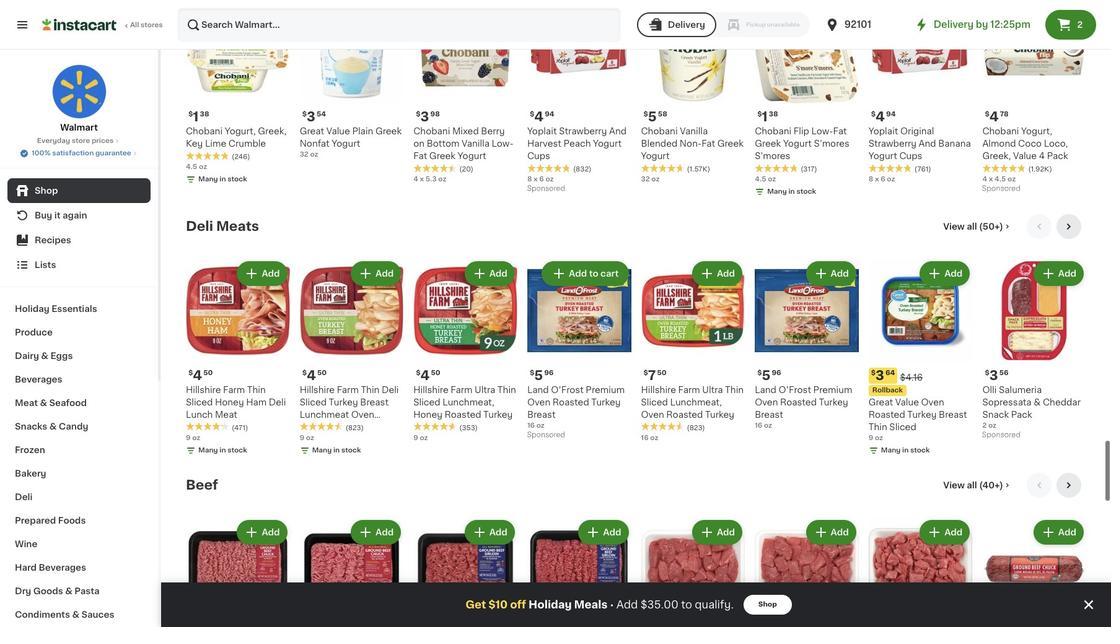 Task type: locate. For each thing, give the bounding box(es) containing it.
94 for strawberry
[[545, 111, 554, 118]]

many in stock down (317)
[[767, 188, 816, 195]]

sponsored badge image
[[527, 186, 565, 193], [983, 186, 1020, 193], [527, 432, 565, 439], [983, 432, 1020, 439]]

1 up key
[[193, 110, 199, 123]]

0 horizontal spatial land o'frost premium oven roasted turkey breast 16 oz
[[527, 386, 625, 429]]

0 vertical spatial fat
[[833, 127, 847, 136]]

chobani yogurt, almond coco loco, greek, value 4 pack
[[983, 127, 1068, 160]]

1 96 from the left
[[544, 370, 554, 376]]

0 vertical spatial 32
[[300, 151, 308, 158]]

vanilla inside chobani mixed berry on bottom vanilla low- fat greek yogurt
[[462, 139, 490, 148]]

all left (40+)
[[967, 481, 977, 490]]

0 vertical spatial all
[[967, 222, 977, 231]]

1 8 from the left
[[527, 176, 532, 183]]

cups up (761)
[[899, 152, 922, 160]]

rollback
[[872, 387, 903, 394]]

original
[[900, 127, 934, 136]]

2 horizontal spatial 4.5
[[995, 176, 1006, 183]]

chobani inside chobani vanilla blended non-fat greek yogurt
[[641, 127, 678, 136]]

32 down blended
[[641, 176, 650, 183]]

4 up hillshire farm ultra thin sliced lunchmeat, honey roasted turkey
[[421, 369, 430, 382]]

chobani for chobani yogurt, greek, key lime crumble
[[186, 127, 223, 136]]

1 vertical spatial 32
[[641, 176, 650, 183]]

3 hillshire from the left
[[414, 386, 449, 394]]

& for eggs
[[41, 352, 48, 361]]

2 yoplait from the left
[[869, 127, 898, 136]]

stores
[[141, 22, 163, 29]]

in down hillshire farm thin sliced honey ham deli lunch meat
[[220, 447, 226, 454]]

view all (50+) button
[[938, 214, 1017, 239]]

low- inside chobani flip low-fat greek yogurt s'mores s'mores
[[812, 127, 833, 136]]

in down great value oven roasted turkey breast thin sliced 9 oz
[[902, 447, 909, 454]]

value inside chobani yogurt, almond coco loco, greek, value 4 pack
[[1013, 152, 1037, 160]]

1 9 oz from the left
[[186, 435, 200, 442]]

oz inside great value plain greek nonfat yogurt 32 oz
[[310, 151, 318, 158]]

view left "(50+)" on the right of page
[[943, 222, 965, 231]]

s'mores
[[814, 139, 850, 148], [755, 152, 790, 160]]

98
[[430, 111, 440, 118]]

0 horizontal spatial 8
[[527, 176, 532, 183]]

4.5 oz down key
[[186, 164, 207, 170]]

and inside yoplait original strawberry and banana yogurt cups
[[919, 139, 936, 148]]

0 horizontal spatial pack
[[1011, 411, 1032, 419]]

0 horizontal spatial 8 x 6 oz
[[527, 176, 554, 183]]

1 vertical spatial 2
[[983, 422, 987, 429]]

1 horizontal spatial delivery
[[934, 20, 974, 29]]

essentials
[[52, 305, 97, 314]]

3 $ 4 50 from the left
[[416, 369, 440, 382]]

ultra inside hillshire farm ultra thin sliced lunchmeat, oven roasted turkey
[[702, 386, 723, 394]]

cups inside the yoplait strawberry and harvest peach yogurt cups
[[527, 152, 550, 160]]

greek, up crumble on the top of the page
[[258, 127, 287, 136]]

1 horizontal spatial 16
[[641, 435, 649, 442]]

4.5 down 'almond'
[[995, 176, 1006, 183]]

$ inside $ 3 56
[[985, 370, 990, 376]]

many for hillshire farm thin sliced honey ham deli lunch meat
[[198, 447, 218, 454]]

94 up yoplait original strawberry and banana yogurt cups
[[886, 111, 896, 118]]

0 horizontal spatial strawberry
[[559, 127, 607, 136]]

yogurt, for 1
[[225, 127, 256, 136]]

x down 'almond'
[[989, 176, 993, 183]]

many down chobani flip low-fat greek yogurt s'mores s'mores
[[767, 188, 787, 195]]

oven inside hillshire farm ultra thin sliced lunchmeat, oven roasted turkey
[[641, 411, 664, 419]]

many down great value oven roasted turkey breast thin sliced 9 oz
[[881, 447, 901, 454]]

1 premium from the left
[[586, 386, 625, 394]]

2 8 x 6 oz from the left
[[869, 176, 895, 183]]

0 horizontal spatial yoplait
[[527, 127, 557, 136]]

holiday
[[15, 305, 49, 314], [529, 601, 572, 610]]

3 9 from the left
[[414, 435, 418, 442]]

0 vertical spatial s'mores
[[814, 139, 850, 148]]

2 premium from the left
[[813, 386, 852, 394]]

meat up snacks
[[15, 399, 38, 408]]

land o'frost premium oven roasted turkey breast 16 oz
[[527, 386, 625, 429], [755, 386, 852, 429]]

farm inside hillshire farm thin deli sliced turkey breast lunchmeat oven roasted turkey breast
[[337, 386, 359, 394]]

1 vertical spatial greek,
[[983, 152, 1011, 160]]

almond
[[983, 139, 1016, 148]]

0 vertical spatial vanilla
[[680, 127, 708, 136]]

0 horizontal spatial great
[[300, 127, 324, 136]]

1 horizontal spatial ultra
[[702, 386, 723, 394]]

sliced
[[186, 398, 213, 407], [300, 398, 327, 407], [414, 398, 440, 407], [641, 398, 668, 407], [890, 423, 916, 432]]

yoplait inside the yoplait strawberry and harvest peach yogurt cups
[[527, 127, 557, 136]]

0 horizontal spatial fat
[[414, 152, 427, 160]]

1 horizontal spatial honey
[[414, 411, 442, 419]]

snacks & candy link
[[7, 415, 151, 439]]

yogurt inside chobani flip low-fat greek yogurt s'mores s'mores
[[783, 139, 812, 148]]

sliced for hillshire farm ultra thin sliced lunchmeat, honey roasted turkey
[[414, 398, 440, 407]]

product group
[[186, 0, 290, 187], [300, 0, 404, 160], [414, 0, 517, 185], [527, 0, 631, 196], [641, 0, 745, 185], [755, 0, 859, 199], [869, 0, 973, 185], [983, 0, 1086, 196], [186, 259, 290, 458], [300, 259, 404, 458], [414, 259, 517, 443], [527, 259, 631, 442], [641, 259, 745, 443], [755, 259, 859, 431], [869, 259, 973, 458], [983, 259, 1086, 442], [186, 518, 290, 628], [300, 518, 404, 628], [414, 518, 517, 628], [527, 518, 631, 628], [641, 518, 745, 628], [755, 518, 859, 628], [869, 518, 973, 628], [983, 518, 1086, 628]]

1 horizontal spatial 5
[[648, 110, 657, 123]]

0 horizontal spatial premium
[[586, 386, 625, 394]]

condiments
[[15, 611, 70, 620]]

& left pasta
[[65, 588, 72, 596]]

farm inside hillshire farm ultra thin sliced lunchmeat, oven roasted turkey
[[678, 386, 700, 394]]

2 land from the left
[[755, 386, 776, 394]]

0 horizontal spatial low-
[[492, 139, 514, 148]]

blended
[[641, 139, 678, 148]]

pack inside chobani yogurt, almond coco loco, greek, value 4 pack
[[1047, 152, 1068, 160]]

(317)
[[801, 166, 817, 173]]

1 horizontal spatial lunchmeat,
[[670, 398, 722, 407]]

1 vertical spatial low-
[[492, 139, 514, 148]]

chobani for chobani yogurt, almond coco loco, greek, value 4 pack
[[983, 127, 1019, 136]]

1 vertical spatial 4.5 oz
[[755, 176, 776, 183]]

2 8 from the left
[[869, 176, 873, 183]]

add button inside product group
[[693, 263, 741, 285]]

4 9 from the left
[[869, 435, 873, 442]]

on
[[414, 139, 425, 148]]

add
[[262, 11, 280, 19], [376, 11, 394, 19], [489, 11, 507, 19], [603, 11, 621, 19], [717, 11, 735, 19], [831, 11, 849, 19], [945, 11, 963, 19], [1058, 11, 1076, 19], [262, 270, 280, 278], [376, 270, 394, 278], [489, 270, 507, 278], [569, 270, 587, 278], [717, 270, 735, 278], [831, 270, 849, 278], [945, 270, 963, 278], [1058, 270, 1076, 278], [262, 528, 280, 537], [376, 528, 394, 537], [489, 528, 507, 537], [603, 528, 621, 537], [717, 528, 735, 537], [831, 528, 849, 537], [945, 528, 963, 537], [1058, 528, 1076, 537], [616, 601, 638, 610]]

$ 3 56
[[985, 369, 1009, 382]]

1 horizontal spatial 8
[[869, 176, 873, 183]]

great inside great value plain greek nonfat yogurt 32 oz
[[300, 127, 324, 136]]

shop right the qualify.
[[758, 602, 777, 609]]

0 horizontal spatial $ 4 94
[[530, 110, 554, 123]]

1 horizontal spatial yoplait
[[869, 127, 898, 136]]

thin inside hillshire farm thin sliced honey ham deli lunch meat
[[247, 386, 266, 394]]

1 horizontal spatial vanilla
[[680, 127, 708, 136]]

honey inside hillshire farm ultra thin sliced lunchmeat, honey roasted turkey
[[414, 411, 442, 419]]

&
[[41, 352, 48, 361], [1034, 398, 1041, 407], [40, 399, 47, 408], [49, 423, 57, 431], [65, 588, 72, 596], [72, 611, 79, 620]]

many in stock for sliced
[[312, 447, 361, 454]]

•
[[610, 600, 614, 610]]

& left the sauces
[[72, 611, 79, 620]]

add to cart
[[569, 270, 619, 278]]

1 horizontal spatial 6
[[881, 176, 885, 183]]

farm inside hillshire farm ultra thin sliced lunchmeat, honey roasted turkey
[[451, 386, 473, 394]]

1 $ 5 96 from the left
[[530, 369, 554, 382]]

0 horizontal spatial 94
[[545, 111, 554, 118]]

$ 4 50 up hillshire farm ultra thin sliced lunchmeat, honey roasted turkey
[[416, 369, 440, 382]]

1 chobani from the left
[[186, 127, 223, 136]]

0 horizontal spatial 38
[[200, 111, 209, 118]]

deli link
[[7, 486, 151, 509]]

1 94 from the left
[[545, 111, 554, 118]]

9 oz down hillshire farm ultra thin sliced lunchmeat, honey roasted turkey
[[414, 435, 428, 442]]

chobani inside chobani flip low-fat greek yogurt s'mores s'mores
[[755, 127, 792, 136]]

1 $ 4 94 from the left
[[530, 110, 554, 123]]

1 horizontal spatial 4.5 oz
[[755, 176, 776, 183]]

yoplait up harvest
[[527, 127, 557, 136]]

product group containing 7
[[641, 259, 745, 443]]

oz
[[310, 151, 318, 158], [199, 164, 207, 170], [438, 176, 446, 183], [546, 176, 554, 183], [652, 176, 660, 183], [768, 176, 776, 183], [887, 176, 895, 183], [1008, 176, 1016, 183], [537, 422, 545, 429], [764, 422, 772, 429], [988, 422, 997, 429], [192, 435, 200, 442], [306, 435, 314, 442], [420, 435, 428, 442], [650, 435, 658, 442], [875, 435, 883, 442]]

ultra inside hillshire farm ultra thin sliced lunchmeat, honey roasted turkey
[[475, 386, 495, 394]]

& inside condiments & sauces link
[[72, 611, 79, 620]]

94 up harvest
[[545, 111, 554, 118]]

yoplait original strawberry and banana yogurt cups
[[869, 127, 971, 160]]

1 for chobani flip low-fat greek yogurt s'mores s'mores
[[762, 110, 768, 123]]

hillshire inside hillshire farm ultra thin sliced lunchmeat, honey roasted turkey
[[414, 386, 449, 394]]

None search field
[[177, 7, 621, 42]]

1 yoplait from the left
[[527, 127, 557, 136]]

4.5 oz for chobani yogurt, greek, key lime crumble
[[186, 164, 207, 170]]

add inside button
[[569, 270, 587, 278]]

2 lunchmeat, from the left
[[670, 398, 722, 407]]

hillshire for hillshire farm thin deli sliced turkey breast lunchmeat oven roasted turkey breast
[[300, 386, 335, 394]]

1 horizontal spatial 9 oz
[[300, 435, 314, 442]]

$ 4 94 for yoplait original strawberry and banana yogurt cups
[[871, 110, 896, 123]]

0 horizontal spatial $ 5 96
[[530, 369, 554, 382]]

0 horizontal spatial 4.5 oz
[[186, 164, 207, 170]]

fat up (1.57k)
[[702, 139, 715, 148]]

farm inside hillshire farm thin sliced honey ham deli lunch meat
[[223, 386, 245, 394]]

0 horizontal spatial vanilla
[[462, 139, 490, 148]]

meat up (471)
[[215, 411, 237, 419]]

2 all from the top
[[967, 481, 977, 490]]

& inside meat & seafood link
[[40, 399, 47, 408]]

0 vertical spatial and
[[609, 127, 627, 136]]

1 all from the top
[[967, 222, 977, 231]]

50 for hillshire farm thin deli sliced turkey breast lunchmeat oven roasted turkey breast
[[317, 370, 327, 376]]

4 chobani from the left
[[755, 127, 792, 136]]

1 horizontal spatial meat
[[215, 411, 237, 419]]

low- right flip
[[812, 127, 833, 136]]

chobani for chobani mixed berry on bottom vanilla low- fat greek yogurt
[[414, 127, 450, 136]]

4 50 from the left
[[657, 370, 667, 376]]

50 for hillshire farm thin sliced honey ham deli lunch meat
[[203, 370, 213, 376]]

& left "candy"
[[49, 423, 57, 431]]

9 oz down lunch
[[186, 435, 200, 442]]

all
[[967, 222, 977, 231], [967, 481, 977, 490]]

50 up hillshire farm ultra thin sliced lunchmeat, honey roasted turkey
[[431, 370, 440, 376]]

9 down hillshire farm ultra thin sliced lunchmeat, honey roasted turkey
[[414, 435, 418, 442]]

4 left 78
[[990, 110, 999, 123]]

cheddar
[[1043, 398, 1081, 407]]

flip
[[794, 127, 809, 136]]

1 farm from the left
[[223, 386, 245, 394]]

1 hillshire from the left
[[186, 386, 221, 394]]

stock for turkey
[[341, 447, 361, 454]]

0 vertical spatial view
[[943, 222, 965, 231]]

Search field
[[178, 9, 620, 41]]

1 vertical spatial shop
[[758, 602, 777, 609]]

1 yogurt, from the left
[[225, 127, 256, 136]]

2 yogurt, from the left
[[1021, 127, 1052, 136]]

3 left "54"
[[307, 110, 315, 123]]

to
[[589, 270, 598, 278], [681, 601, 692, 610]]

service type group
[[637, 12, 810, 37]]

2 9 oz from the left
[[300, 435, 314, 442]]

4 up harvest
[[534, 110, 544, 123]]

sponsored badge image for yoplait strawberry and harvest peach yogurt cups
[[527, 186, 565, 193]]

2 vertical spatial fat
[[414, 152, 427, 160]]

1 horizontal spatial 8 x 6 oz
[[869, 176, 895, 183]]

1 38 from the left
[[200, 111, 209, 118]]

& for seafood
[[40, 399, 47, 408]]

view left (40+)
[[943, 481, 965, 490]]

4 up yoplait original strawberry and banana yogurt cups
[[876, 110, 885, 123]]

0 horizontal spatial 6
[[539, 176, 544, 183]]

2 $ 4 94 from the left
[[871, 110, 896, 123]]

2 (823) from the left
[[687, 425, 705, 432]]

condiments & sauces link
[[7, 604, 151, 627]]

beverages down dairy & eggs
[[15, 376, 62, 384]]

4 hillshire from the left
[[641, 386, 676, 394]]

1 horizontal spatial cups
[[899, 152, 922, 160]]

2 6 from the left
[[881, 176, 885, 183]]

hillshire for hillshire farm ultra thin sliced lunchmeat, oven roasted turkey
[[641, 386, 676, 394]]

yogurt inside yoplait original strawberry and banana yogurt cups
[[869, 152, 897, 160]]

view
[[943, 222, 965, 231], [943, 481, 965, 490]]

yogurt inside chobani mixed berry on bottom vanilla low- fat greek yogurt
[[458, 152, 486, 160]]

5 chobani from the left
[[983, 127, 1019, 136]]

50 inside $ 7 50
[[657, 370, 667, 376]]

(823) down lunchmeat
[[346, 425, 364, 432]]

value
[[326, 127, 350, 136], [1013, 152, 1037, 160], [895, 398, 919, 407]]

add to cart button
[[543, 263, 627, 285]]

$ 4 94 up yoplait original strawberry and banana yogurt cups
[[871, 110, 896, 123]]

greek, down 'almond'
[[983, 152, 1011, 160]]

vanilla up non- on the top of page
[[680, 127, 708, 136]]

treatment tracker modal dialog
[[161, 583, 1111, 628]]

8 down yoplait original strawberry and banana yogurt cups
[[869, 176, 873, 183]]

get
[[466, 601, 486, 610]]

9 down lunch
[[186, 435, 191, 442]]

1 horizontal spatial land
[[755, 386, 776, 394]]

$ 1 38
[[188, 110, 209, 123], [757, 110, 778, 123]]

2 cups from the left
[[899, 152, 922, 160]]

8 x 6 oz down harvest
[[527, 176, 554, 183]]

1 land from the left
[[527, 386, 549, 394]]

2
[[1077, 20, 1083, 29], [983, 422, 987, 429]]

item carousel region
[[186, 214, 1086, 463], [186, 473, 1086, 628]]

0 horizontal spatial honey
[[215, 398, 244, 407]]

1 ultra from the left
[[475, 386, 495, 394]]

0 vertical spatial pack
[[1047, 152, 1068, 160]]

view for deli meats
[[943, 222, 965, 231]]

1 (823) from the left
[[346, 425, 364, 432]]

1 view from the top
[[943, 222, 965, 231]]

vanilla down mixed
[[462, 139, 490, 148]]

0 horizontal spatial meat
[[15, 399, 38, 408]]

$ 1 38 for chobani flip low-fat greek yogurt s'mores s'mores
[[757, 110, 778, 123]]

& left seafood
[[40, 399, 47, 408]]

in for honey
[[220, 447, 226, 454]]

0 vertical spatial 4.5 oz
[[186, 164, 207, 170]]

9 for hillshire farm ultra thin sliced lunchmeat, honey roasted turkey
[[414, 435, 418, 442]]

sliced inside hillshire farm thin deli sliced turkey breast lunchmeat oven roasted turkey breast
[[300, 398, 327, 407]]

off
[[510, 601, 526, 610]]

(246)
[[232, 154, 250, 160]]

hillshire inside hillshire farm thin deli sliced turkey breast lunchmeat oven roasted turkey breast
[[300, 386, 335, 394]]

chobani inside chobani yogurt, almond coco loco, greek, value 4 pack
[[983, 127, 1019, 136]]

chobani up blended
[[641, 127, 678, 136]]

$ 4 94 up harvest
[[530, 110, 554, 123]]

3 for chobani mixed berry on bottom vanilla low- fat greek yogurt
[[421, 110, 429, 123]]

hillshire
[[186, 386, 221, 394], [300, 386, 335, 394], [414, 386, 449, 394], [641, 386, 676, 394]]

3 chobani from the left
[[641, 127, 678, 136]]

2 94 from the left
[[886, 111, 896, 118]]

4 inside chobani yogurt, almond coco loco, greek, value 4 pack
[[1039, 152, 1045, 160]]

4.5 oz down chobani flip low-fat greek yogurt s'mores s'mores
[[755, 176, 776, 183]]

olli salumeria sopressata & cheddar snack pack 2 oz
[[983, 386, 1081, 429]]

1 vertical spatial pack
[[1011, 411, 1032, 419]]

2 $ 4 50 from the left
[[302, 369, 327, 382]]

9 for hillshire farm thin sliced honey ham deli lunch meat
[[186, 435, 191, 442]]

condiments & sauces
[[15, 611, 114, 620]]

all for beef
[[967, 481, 977, 490]]

3 farm from the left
[[451, 386, 473, 394]]

3 x from the left
[[875, 176, 879, 183]]

& for sauces
[[72, 611, 79, 620]]

9 inside great value oven roasted turkey breast thin sliced 9 oz
[[869, 435, 873, 442]]

value for oven
[[895, 398, 919, 407]]

low- inside chobani mixed berry on bottom vanilla low- fat greek yogurt
[[492, 139, 514, 148]]

2 50 from the left
[[317, 370, 327, 376]]

delivery inside button
[[668, 20, 705, 29]]

many down lime
[[198, 176, 218, 183]]

x for yoplait strawberry and harvest peach yogurt cups
[[534, 176, 538, 183]]

0 horizontal spatial $ 4 50
[[188, 369, 213, 382]]

4.5 for chobani flip low-fat greek yogurt s'mores s'mores
[[755, 176, 766, 183]]

great inside great value oven roasted turkey breast thin sliced 9 oz
[[869, 398, 893, 407]]

1 horizontal spatial holiday
[[529, 601, 572, 610]]

1 up chobani flip low-fat greek yogurt s'mores s'mores
[[762, 110, 768, 123]]

1 cups from the left
[[527, 152, 550, 160]]

harvest
[[527, 139, 561, 148]]

2 hillshire from the left
[[300, 386, 335, 394]]

2 farm from the left
[[337, 386, 359, 394]]

and
[[609, 127, 627, 136], [919, 139, 936, 148]]

2 x from the left
[[534, 176, 538, 183]]

4 farm from the left
[[678, 386, 700, 394]]

honey
[[215, 398, 244, 407], [414, 411, 442, 419]]

greek inside chobani vanilla blended non-fat greek yogurt
[[717, 139, 744, 148]]

hillshire for hillshire farm ultra thin sliced lunchmeat, honey roasted turkey
[[414, 386, 449, 394]]

vanilla
[[680, 127, 708, 136], [462, 139, 490, 148]]

6 down harvest
[[539, 176, 544, 183]]

1 x from the left
[[420, 176, 424, 183]]

0 horizontal spatial cups
[[527, 152, 550, 160]]

sponsored badge image for olli salumeria sopressata & cheddar snack pack
[[983, 432, 1020, 439]]

turkey inside hillshire farm ultra thin sliced lunchmeat, oven roasted turkey
[[705, 411, 734, 419]]

$3.64 original price: $4.16 element
[[869, 368, 973, 384]]

yoplait left original
[[869, 127, 898, 136]]

$ 4 50
[[188, 369, 213, 382], [302, 369, 327, 382], [416, 369, 440, 382]]

cups for and
[[899, 152, 922, 160]]

chobani mixed berry on bottom vanilla low- fat greek yogurt
[[414, 127, 514, 160]]

value down coco on the right of page
[[1013, 152, 1037, 160]]

1 horizontal spatial fat
[[702, 139, 715, 148]]

foods
[[58, 517, 86, 526]]

2 9 from the left
[[300, 435, 304, 442]]

dairy
[[15, 352, 39, 361]]

yoplait for yoplait original strawberry and banana yogurt cups
[[869, 127, 898, 136]]

64
[[886, 370, 895, 376]]

3 50 from the left
[[431, 370, 440, 376]]

prepared foods link
[[7, 509, 151, 533]]

1 horizontal spatial value
[[895, 398, 919, 407]]

nonfat
[[300, 139, 330, 148]]

0 horizontal spatial shop
[[35, 187, 58, 195]]

1 vertical spatial meat
[[215, 411, 237, 419]]

12:25pm
[[990, 20, 1031, 29]]

buy it again link
[[7, 203, 151, 228]]

2 item carousel region from the top
[[186, 473, 1086, 628]]

3 left 98
[[421, 110, 429, 123]]

value inside great value oven roasted turkey breast thin sliced 9 oz
[[895, 398, 919, 407]]

oven inside great value oven roasted turkey breast thin sliced 9 oz
[[921, 398, 944, 407]]

store
[[72, 138, 90, 144]]

in down chobani flip low-fat greek yogurt s'mores s'mores
[[789, 188, 795, 195]]

x for chobani mixed berry on bottom vanilla low- fat greek yogurt
[[420, 176, 424, 183]]

1 horizontal spatial $ 4 94
[[871, 110, 896, 123]]

oven inside hillshire farm thin deli sliced turkey breast lunchmeat oven roasted turkey breast
[[351, 411, 374, 419]]

0 horizontal spatial o'frost
[[551, 386, 584, 394]]

beverages up dry goods & pasta
[[39, 564, 86, 573]]

fat right flip
[[833, 127, 847, 136]]

delivery for delivery by 12:25pm
[[934, 20, 974, 29]]

8 for yoplait strawberry and harvest peach yogurt cups
[[527, 176, 532, 183]]

1 horizontal spatial to
[[681, 601, 692, 610]]

1 vertical spatial and
[[919, 139, 936, 148]]

1 6 from the left
[[539, 176, 544, 183]]

2 view from the top
[[943, 481, 965, 490]]

cups inside yoplait original strawberry and banana yogurt cups
[[899, 152, 922, 160]]

stock for yogurt
[[797, 188, 816, 195]]

to left cart
[[589, 270, 598, 278]]

add inside the get $10 off holiday meals • add $35.00 to qualify.
[[616, 601, 638, 610]]

1 horizontal spatial shop
[[758, 602, 777, 609]]

in down lime
[[220, 176, 226, 183]]

38 up chobani flip low-fat greek yogurt s'mores s'mores
[[769, 111, 778, 118]]

thin
[[247, 386, 266, 394], [361, 386, 380, 394], [498, 386, 516, 394], [725, 386, 744, 394], [869, 423, 887, 432]]

0 vertical spatial shop
[[35, 187, 58, 195]]

1 vertical spatial s'mores
[[755, 152, 790, 160]]

sliced inside hillshire farm ultra thin sliced lunchmeat, honey roasted turkey
[[414, 398, 440, 407]]

1 1 from the left
[[193, 110, 199, 123]]

0 horizontal spatial 1
[[193, 110, 199, 123]]

& inside dairy & eggs link
[[41, 352, 48, 361]]

pack
[[1047, 152, 1068, 160], [1011, 411, 1032, 419]]

cups
[[527, 152, 550, 160], [899, 152, 922, 160]]

4.5 oz
[[186, 164, 207, 170], [755, 176, 776, 183]]

chobani down $ 3 98
[[414, 127, 450, 136]]

fat
[[833, 127, 847, 136], [702, 139, 715, 148], [414, 152, 427, 160]]

0 horizontal spatial (823)
[[346, 425, 364, 432]]

2 chobani from the left
[[414, 127, 450, 136]]

many in stock
[[198, 176, 247, 183], [767, 188, 816, 195], [198, 447, 247, 454], [312, 447, 361, 454], [881, 447, 930, 454]]

great down rollback
[[869, 398, 893, 407]]

deli meats
[[186, 220, 259, 233]]

2 96 from the left
[[772, 370, 781, 376]]

0 vertical spatial 2
[[1077, 20, 1083, 29]]

chobani inside chobani yogurt, greek, key lime crumble
[[186, 127, 223, 136]]

2 $ 1 38 from the left
[[757, 110, 778, 123]]

crumble
[[229, 139, 266, 148]]

4.5 down chobani flip low-fat greek yogurt s'mores s'mores
[[755, 176, 766, 183]]

0 horizontal spatial 2
[[983, 422, 987, 429]]

everyday store prices
[[37, 138, 114, 144]]

2 vertical spatial value
[[895, 398, 919, 407]]

dry goods & pasta link
[[7, 580, 151, 604]]

roasted inside hillshire farm ultra thin sliced lunchmeat, honey roasted turkey
[[445, 411, 481, 419]]

value down rollback
[[895, 398, 919, 407]]

yogurt inside the yoplait strawberry and harvest peach yogurt cups
[[593, 139, 622, 148]]

2 horizontal spatial value
[[1013, 152, 1037, 160]]

1 $ 4 50 from the left
[[188, 369, 213, 382]]

4.5 down key
[[186, 164, 197, 170]]

many in stock down (246)
[[198, 176, 247, 183]]

yoplait inside yoplait original strawberry and banana yogurt cups
[[869, 127, 898, 136]]

9 oz down lunchmeat
[[300, 435, 314, 442]]

1 vertical spatial view
[[943, 481, 965, 490]]

hillshire inside hillshire farm thin sliced honey ham deli lunch meat
[[186, 386, 221, 394]]

1 lunchmeat, from the left
[[443, 398, 494, 407]]

50 up hillshire farm thin sliced honey ham deli lunch meat
[[203, 370, 213, 376]]

50 right 7 in the bottom of the page
[[657, 370, 667, 376]]

2 1 from the left
[[762, 110, 768, 123]]

$ 4 50 for hillshire farm ultra thin sliced lunchmeat, honey roasted turkey
[[416, 369, 440, 382]]

1 horizontal spatial greek,
[[983, 152, 1011, 160]]

4 up lunch
[[193, 369, 202, 382]]

8 x 6 oz
[[527, 176, 554, 183], [869, 176, 895, 183]]

1 8 x 6 oz from the left
[[527, 176, 554, 183]]

5.3
[[426, 176, 437, 183]]

1 $ 1 38 from the left
[[188, 110, 209, 123]]

16 oz
[[641, 435, 658, 442]]

many down lunchmeat
[[312, 447, 332, 454]]

9 for hillshire farm thin deli sliced turkey breast lunchmeat oven roasted turkey breast
[[300, 435, 304, 442]]

1 9 from the left
[[186, 435, 191, 442]]

greek inside chobani mixed berry on bottom vanilla low- fat greek yogurt
[[429, 152, 456, 160]]

delivery button
[[637, 12, 716, 37]]

yogurt, up coco on the right of page
[[1021, 127, 1052, 136]]

wine link
[[7, 533, 151, 557]]

0 horizontal spatial s'mores
[[755, 152, 790, 160]]

1 vertical spatial great
[[869, 398, 893, 407]]

greek, inside chobani yogurt, greek, key lime crumble
[[258, 127, 287, 136]]

o'frost
[[551, 386, 584, 394], [779, 386, 811, 394]]

ultra
[[475, 386, 495, 394], [702, 386, 723, 394]]

1 horizontal spatial strawberry
[[869, 139, 917, 148]]

1 50 from the left
[[203, 370, 213, 376]]

many in stock down great value oven roasted turkey breast thin sliced 9 oz
[[881, 447, 930, 454]]

8 down harvest
[[527, 176, 532, 183]]

2 38 from the left
[[769, 111, 778, 118]]

x left 5.3 in the top of the page
[[420, 176, 424, 183]]

yogurt inside great value plain greek nonfat yogurt 32 oz
[[332, 139, 360, 148]]

0 horizontal spatial 32
[[300, 151, 308, 158]]

1 horizontal spatial $ 4 50
[[302, 369, 327, 382]]

0 vertical spatial strawberry
[[559, 127, 607, 136]]

4 for chobani yogurt, almond coco loco, greek, value 4 pack
[[990, 110, 999, 123]]

hillshire inside hillshire farm ultra thin sliced lunchmeat, oven roasted turkey
[[641, 386, 676, 394]]

sponsored badge image for chobani yogurt, almond coco loco, greek, value 4 pack
[[983, 186, 1020, 193]]

1 item carousel region from the top
[[186, 214, 1086, 463]]

(823) for 7
[[687, 425, 705, 432]]

yogurt, up crumble on the top of the page
[[225, 127, 256, 136]]

lunchmeat, inside hillshire farm ultra thin sliced lunchmeat, honey roasted turkey
[[443, 398, 494, 407]]

8 for yoplait original strawberry and banana yogurt cups
[[869, 176, 873, 183]]

38 up key
[[200, 111, 209, 118]]

1 horizontal spatial 96
[[772, 370, 781, 376]]

32
[[300, 151, 308, 158], [641, 176, 650, 183]]

9 oz for hillshire farm ultra thin sliced lunchmeat, honey roasted turkey
[[414, 435, 428, 442]]

many in stock down lunchmeat
[[312, 447, 361, 454]]

$ 7 50
[[644, 369, 667, 382]]

1 horizontal spatial premium
[[813, 386, 852, 394]]

fat down on
[[414, 152, 427, 160]]

all left "(50+)" on the right of page
[[967, 222, 977, 231]]

stock down (471)
[[228, 447, 247, 454]]

2 ultra from the left
[[702, 386, 723, 394]]

1 horizontal spatial and
[[919, 139, 936, 148]]

many
[[198, 176, 218, 183], [767, 188, 787, 195], [198, 447, 218, 454], [312, 447, 332, 454], [881, 447, 901, 454]]

★★★★★
[[186, 152, 229, 160], [186, 152, 229, 160], [414, 164, 457, 173], [414, 164, 457, 173], [527, 164, 571, 173], [527, 164, 571, 173], [641, 164, 684, 173], [641, 164, 684, 173], [755, 164, 798, 173], [755, 164, 798, 173], [869, 164, 912, 173], [869, 164, 912, 173], [983, 164, 1026, 173], [983, 164, 1026, 173], [186, 423, 229, 432], [186, 423, 229, 432], [300, 423, 343, 432], [300, 423, 343, 432], [414, 423, 457, 432], [414, 423, 457, 432], [641, 423, 684, 432], [641, 423, 684, 432]]

cups for harvest
[[527, 152, 550, 160]]

$ 4 50 up lunch
[[188, 369, 213, 382]]

produce link
[[7, 321, 151, 345]]

9 down lunchmeat
[[300, 435, 304, 442]]

and inside the yoplait strawberry and harvest peach yogurt cups
[[609, 127, 627, 136]]

to right $35.00 in the bottom of the page
[[681, 601, 692, 610]]

3 for great value plain greek nonfat yogurt
[[307, 110, 315, 123]]

x for chobani yogurt, almond coco loco, greek, value 4 pack
[[989, 176, 993, 183]]

1 vertical spatial holiday
[[529, 601, 572, 610]]

lunchmeat, for 4
[[443, 398, 494, 407]]

strawberry up peach
[[559, 127, 607, 136]]

holiday up produce
[[15, 305, 49, 314]]

1 vertical spatial all
[[967, 481, 977, 490]]

4 for yoplait original strawberry and banana yogurt cups
[[876, 110, 885, 123]]

9 down rollback
[[869, 435, 873, 442]]

$ 1 38 up key
[[188, 110, 209, 123]]

1 vertical spatial value
[[1013, 152, 1037, 160]]

2 horizontal spatial fat
[[833, 127, 847, 136]]

greek inside great value plain greek nonfat yogurt 32 oz
[[376, 127, 402, 136]]

greek,
[[258, 127, 287, 136], [983, 152, 1011, 160]]

snacks
[[15, 423, 47, 431]]

turkey inside great value oven roasted turkey breast thin sliced 9 oz
[[907, 411, 937, 419]]

0 horizontal spatial 9 oz
[[186, 435, 200, 442]]

walmart logo image
[[52, 64, 106, 119]]

many in stock for greek
[[767, 188, 816, 195]]

pack down loco,
[[1047, 152, 1068, 160]]

4 up lunchmeat
[[307, 369, 316, 382]]

it
[[54, 211, 61, 220]]

1 horizontal spatial 32
[[641, 176, 650, 183]]

$ inside $ 4 78
[[985, 111, 990, 118]]

yogurt, inside chobani yogurt, greek, key lime crumble
[[225, 127, 256, 136]]

sliced for hillshire farm thin deli sliced turkey breast lunchmeat oven roasted turkey breast
[[300, 398, 327, 407]]

non-
[[680, 139, 702, 148]]

$ 1 38 for chobani yogurt, greek, key lime crumble
[[188, 110, 209, 123]]

2 inside 'olli salumeria sopressata & cheddar snack pack 2 oz'
[[983, 422, 987, 429]]

4 x from the left
[[989, 176, 993, 183]]

32 down 'nonfat'
[[300, 151, 308, 158]]

1 vertical spatial fat
[[702, 139, 715, 148]]

instacart logo image
[[42, 17, 117, 32]]

(1.57k)
[[687, 166, 710, 173]]

$ inside $ 3 64
[[871, 370, 876, 376]]

stock down hillshire farm thin deli sliced turkey breast lunchmeat oven roasted turkey breast
[[341, 447, 361, 454]]

sliced inside hillshire farm ultra thin sliced lunchmeat, oven roasted turkey
[[641, 398, 668, 407]]

50 up lunchmeat
[[317, 370, 327, 376]]

peach
[[564, 139, 591, 148]]

thin inside hillshire farm ultra thin sliced lunchmeat, honey roasted turkey
[[498, 386, 516, 394]]

guarantee
[[95, 150, 131, 157]]

0 vertical spatial greek,
[[258, 127, 287, 136]]

94
[[545, 111, 554, 118], [886, 111, 896, 118]]

0 vertical spatial great
[[300, 127, 324, 136]]

& inside snacks & candy link
[[49, 423, 57, 431]]

0 horizontal spatial greek,
[[258, 127, 287, 136]]

$ 3 54
[[302, 110, 326, 123]]

94 for original
[[886, 111, 896, 118]]

many in stock for honey
[[198, 447, 247, 454]]

chobani for chobani vanilla blended non-fat greek yogurt
[[641, 127, 678, 136]]

0 horizontal spatial ultra
[[475, 386, 495, 394]]

3 9 oz from the left
[[414, 435, 428, 442]]

chobani inside chobani mixed berry on bottom vanilla low- fat greek yogurt
[[414, 127, 450, 136]]

ultra for 4
[[475, 386, 495, 394]]

many in stock down (471)
[[198, 447, 247, 454]]

1 horizontal spatial $ 5 96
[[757, 369, 781, 382]]

farm for oven
[[678, 386, 700, 394]]

shop link
[[7, 178, 151, 203]]

yogurt for and
[[593, 139, 622, 148]]

in down lunchmeat
[[333, 447, 340, 454]]

value left plain
[[326, 127, 350, 136]]



Task type: vqa. For each thing, say whether or not it's contained in the screenshot.
item carousel region containing Deli Meats
yes



Task type: describe. For each thing, give the bounding box(es) containing it.
$ inside $ 7 50
[[644, 370, 648, 376]]

& inside dry goods & pasta link
[[65, 588, 72, 596]]

coco
[[1018, 139, 1042, 148]]

key
[[186, 139, 203, 148]]

sopressata
[[983, 398, 1032, 407]]

walmart
[[60, 123, 98, 132]]

sauces
[[81, 611, 114, 620]]

2 horizontal spatial 5
[[762, 369, 771, 382]]

item carousel region containing deli meats
[[186, 214, 1086, 463]]

strawberry inside the yoplait strawberry and harvest peach yogurt cups
[[559, 127, 607, 136]]

view for beef
[[943, 481, 965, 490]]

thin inside hillshire farm ultra thin sliced lunchmeat, oven roasted turkey
[[725, 386, 744, 394]]

$ 4 50 for hillshire farm thin sliced honey ham deli lunch meat
[[188, 369, 213, 382]]

$ 3 98
[[416, 110, 440, 123]]

view all (50+)
[[943, 222, 1003, 231]]

yogurt for low-
[[783, 139, 812, 148]]

1 for chobani yogurt, greek, key lime crumble
[[193, 110, 199, 123]]

4.5 for chobani yogurt, greek, key lime crumble
[[186, 164, 197, 170]]

sliced inside great value oven roasted turkey breast thin sliced 9 oz
[[890, 423, 916, 432]]

$ 5 58
[[644, 110, 667, 123]]

50 for hillshire farm ultra thin sliced lunchmeat, honey roasted turkey
[[431, 370, 440, 376]]

farm for honey
[[451, 386, 473, 394]]

salumeria
[[999, 386, 1042, 394]]

prepared
[[15, 517, 56, 526]]

3 for olli salumeria sopressata & cheddar snack pack
[[990, 369, 998, 382]]

lunch
[[186, 411, 213, 419]]

lists
[[35, 261, 56, 270]]

4 for hillshire farm ultra thin sliced lunchmeat, honey roasted turkey
[[421, 369, 430, 382]]

2 $ 5 96 from the left
[[757, 369, 781, 382]]

to inside the get $10 off holiday meals • add $35.00 to qualify.
[[681, 601, 692, 610]]

chobani yogurt, greek, key lime crumble
[[186, 127, 287, 148]]

$ 3 64
[[871, 369, 895, 382]]

beverages link
[[7, 368, 151, 392]]

in for greek
[[789, 188, 795, 195]]

walmart link
[[52, 64, 106, 134]]

meat & seafood
[[15, 399, 87, 408]]

banana
[[938, 139, 971, 148]]

4 left 5.3 in the top of the page
[[414, 176, 418, 183]]

plain
[[352, 127, 373, 136]]

prices
[[92, 138, 114, 144]]

recipes link
[[7, 228, 151, 253]]

by
[[976, 20, 988, 29]]

in for lime
[[220, 176, 226, 183]]

delivery by 12:25pm
[[934, 20, 1031, 29]]

dry
[[15, 588, 31, 596]]

$ 4 78
[[985, 110, 1009, 123]]

32 inside great value plain greek nonfat yogurt 32 oz
[[300, 151, 308, 158]]

ham
[[246, 398, 267, 407]]

get $10 off holiday meals • add $35.00 to qualify.
[[466, 600, 734, 610]]

4 for hillshire farm thin sliced honey ham deli lunch meat
[[193, 369, 202, 382]]

8 x 6 oz for yoplait strawberry and harvest peach yogurt cups
[[527, 176, 554, 183]]

in for sliced
[[333, 447, 340, 454]]

roasted inside great value oven roasted turkey breast thin sliced 9 oz
[[869, 411, 905, 419]]

& inside 'olli salumeria sopressata & cheddar snack pack 2 oz'
[[1034, 398, 1041, 407]]

2 land o'frost premium oven roasted turkey breast 16 oz from the left
[[755, 386, 852, 429]]

4 for yoplait strawberry and harvest peach yogurt cups
[[534, 110, 544, 123]]

6 for yoplait strawberry and harvest peach yogurt cups
[[539, 176, 544, 183]]

16 inside product group
[[641, 435, 649, 442]]

wine
[[15, 540, 37, 549]]

78
[[1000, 111, 1009, 118]]

beef
[[186, 479, 218, 492]]

sliced inside hillshire farm thin sliced honey ham deli lunch meat
[[186, 398, 213, 407]]

all
[[130, 22, 139, 29]]

38 for chobani yogurt, greek, key lime crumble
[[200, 111, 209, 118]]

bakery
[[15, 470, 46, 478]]

fat inside chobani flip low-fat greek yogurt s'mores s'mores
[[833, 127, 847, 136]]

many for hillshire farm thin deli sliced turkey breast lunchmeat oven roasted turkey breast
[[312, 447, 332, 454]]

deli inside hillshire farm thin sliced honey ham deli lunch meat
[[269, 398, 286, 407]]

cart
[[601, 270, 619, 278]]

greek, inside chobani yogurt, almond coco loco, greek, value 4 pack
[[983, 152, 1011, 160]]

$ 4 50 for hillshire farm thin deli sliced turkey breast lunchmeat oven roasted turkey breast
[[302, 369, 327, 382]]

loco,
[[1044, 139, 1068, 148]]

0 vertical spatial holiday
[[15, 305, 49, 314]]

38 for chobani flip low-fat greek yogurt s'mores s'mores
[[769, 111, 778, 118]]

1 vertical spatial beverages
[[39, 564, 86, 573]]

eggs
[[50, 352, 73, 361]]

meats
[[216, 220, 259, 233]]

(823) for 4
[[346, 425, 364, 432]]

$4.16
[[900, 373, 923, 382]]

fat inside chobani mixed berry on bottom vanilla low- fat greek yogurt
[[414, 152, 427, 160]]

many for chobani flip low-fat greek yogurt s'mores s'mores
[[767, 188, 787, 195]]

yogurt inside chobani vanilla blended non-fat greek yogurt
[[641, 152, 670, 160]]

buy it again
[[35, 211, 87, 220]]

vanilla inside chobani vanilla blended non-fat greek yogurt
[[680, 127, 708, 136]]

greek inside chobani flip low-fat greek yogurt s'mores s'mores
[[755, 139, 781, 148]]

yogurt for strawberry
[[869, 152, 897, 160]]

oz inside 'olli salumeria sopressata & cheddar snack pack 2 oz'
[[988, 422, 997, 429]]

9 oz for hillshire farm thin deli sliced turkey breast lunchmeat oven roasted turkey breast
[[300, 435, 314, 442]]

great value oven roasted turkey breast thin sliced 9 oz
[[869, 398, 967, 442]]

frozen link
[[7, 439, 151, 462]]

hillshire for hillshire farm thin sliced honey ham deli lunch meat
[[186, 386, 221, 394]]

2 horizontal spatial 16
[[755, 422, 762, 429]]

$35.00
[[641, 601, 679, 610]]

chobani vanilla blended non-fat greek yogurt
[[641, 127, 744, 160]]

ultra for 7
[[702, 386, 723, 394]]

to inside button
[[589, 270, 598, 278]]

holiday essentials
[[15, 305, 97, 314]]

shop inside button
[[758, 602, 777, 609]]

honey inside hillshire farm thin sliced honey ham deli lunch meat
[[215, 398, 244, 407]]

x for yoplait original strawberry and banana yogurt cups
[[875, 176, 879, 183]]

& for candy
[[49, 423, 57, 431]]

snacks & candy
[[15, 423, 88, 431]]

fat inside chobani vanilla blended non-fat greek yogurt
[[702, 139, 715, 148]]

oz inside great value oven roasted turkey breast thin sliced 9 oz
[[875, 435, 883, 442]]

0 vertical spatial meat
[[15, 399, 38, 408]]

hillshire farm ultra thin sliced lunchmeat, oven roasted turkey
[[641, 386, 744, 419]]

value for plain
[[326, 127, 350, 136]]

hard beverages link
[[7, 557, 151, 580]]

farm for deli
[[223, 386, 245, 394]]

roasted inside hillshire farm ultra thin sliced lunchmeat, oven roasted turkey
[[666, 411, 703, 419]]

holiday inside the get $10 off holiday meals • add $35.00 to qualify.
[[529, 601, 572, 610]]

4 x 4.5 oz
[[983, 176, 1016, 183]]

roasted inside hillshire farm thin deli sliced turkey breast lunchmeat oven roasted turkey breast
[[300, 423, 336, 432]]

$ 4 94 for yoplait strawberry and harvest peach yogurt cups
[[530, 110, 554, 123]]

thin inside great value oven roasted turkey breast thin sliced 9 oz
[[869, 423, 887, 432]]

stock for ham
[[228, 447, 247, 454]]

breast inside great value oven roasted turkey breast thin sliced 9 oz
[[939, 411, 967, 419]]

produce
[[15, 328, 53, 337]]

all for deli meats
[[967, 222, 977, 231]]

shop button
[[744, 596, 792, 615]]

turkey inside hillshire farm ultra thin sliced lunchmeat, honey roasted turkey
[[483, 411, 513, 419]]

delivery for delivery
[[668, 20, 705, 29]]

holiday essentials link
[[7, 297, 151, 321]]

sponsored badge image for land o'frost premium oven roasted turkey breast
[[527, 432, 565, 439]]

50 for hillshire farm ultra thin sliced lunchmeat, oven roasted turkey
[[657, 370, 667, 376]]

great for 32
[[300, 127, 324, 136]]

item carousel region containing beef
[[186, 473, 1086, 628]]

great for thin
[[869, 398, 893, 407]]

1 land o'frost premium oven roasted turkey breast 16 oz from the left
[[527, 386, 625, 429]]

bottom
[[427, 139, 459, 148]]

4 down 'almond'
[[983, 176, 987, 183]]

0 horizontal spatial 16
[[527, 422, 535, 429]]

$ inside $ 3 54
[[302, 111, 307, 118]]

view all (40+) button
[[938, 473, 1017, 498]]

(471)
[[232, 425, 248, 432]]

yoplait strawberry and harvest peach yogurt cups
[[527, 127, 627, 160]]

prepared foods
[[15, 517, 86, 526]]

pack inside 'olli salumeria sopressata & cheddar snack pack 2 oz'
[[1011, 411, 1032, 419]]

(50+)
[[979, 222, 1003, 231]]

lists link
[[7, 253, 151, 278]]

olli
[[983, 386, 997, 394]]

many in stock for lime
[[198, 176, 247, 183]]

lunchmeat
[[300, 411, 349, 419]]

meat inside hillshire farm thin sliced honey ham deli lunch meat
[[215, 411, 237, 419]]

everyday
[[37, 138, 70, 144]]

1 o'frost from the left
[[551, 386, 584, 394]]

0 horizontal spatial 5
[[534, 369, 543, 382]]

all stores link
[[42, 7, 164, 42]]

yogurt, for 4
[[1021, 127, 1052, 136]]

hillshire farm thin sliced honey ham deli lunch meat
[[186, 386, 286, 419]]

strawberry inside yoplait original strawberry and banana yogurt cups
[[869, 139, 917, 148]]

delivery by 12:25pm link
[[914, 17, 1031, 32]]

lunchmeat, for 7
[[670, 398, 722, 407]]

seafood
[[49, 399, 87, 408]]

2 inside button
[[1077, 20, 1083, 29]]

great value plain greek nonfat yogurt 32 oz
[[300, 127, 402, 158]]

sliced for hillshire farm ultra thin sliced lunchmeat, oven roasted turkey
[[641, 398, 668, 407]]

stock for crumble
[[228, 176, 247, 183]]

4.5 oz for chobani flip low-fat greek yogurt s'mores s'mores
[[755, 176, 776, 183]]

deli inside hillshire farm thin deli sliced turkey breast lunchmeat oven roasted turkey breast
[[382, 386, 399, 394]]

dairy & eggs
[[15, 352, 73, 361]]

buy
[[35, 211, 52, 220]]

92101 button
[[825, 7, 899, 42]]

mixed
[[452, 127, 479, 136]]

$ inside $ 5 58
[[644, 111, 648, 118]]

yogurt for plain
[[332, 139, 360, 148]]

thin inside hillshire farm thin deli sliced turkey breast lunchmeat oven roasted turkey breast
[[361, 386, 380, 394]]

8 x 6 oz for yoplait original strawberry and banana yogurt cups
[[869, 176, 895, 183]]

candy
[[59, 423, 88, 431]]

yoplait for yoplait strawberry and harvest peach yogurt cups
[[527, 127, 557, 136]]

6 for yoplait original strawberry and banana yogurt cups
[[881, 176, 885, 183]]

(832)
[[573, 166, 592, 173]]

stock down great value oven roasted turkey breast thin sliced 9 oz
[[910, 447, 930, 454]]

hillshire farm thin deli sliced turkey breast lunchmeat oven roasted turkey breast
[[300, 386, 399, 432]]

$ inside $ 3 98
[[416, 111, 421, 118]]

54
[[317, 111, 326, 118]]

0 vertical spatial beverages
[[15, 376, 62, 384]]

3 left 64 on the bottom right of the page
[[876, 369, 884, 382]]

4 for hillshire farm thin deli sliced turkey breast lunchmeat oven roasted turkey breast
[[307, 369, 316, 382]]

recipes
[[35, 236, 71, 245]]

chobani for chobani flip low-fat greek yogurt s'mores s'mores
[[755, 127, 792, 136]]

bakery link
[[7, 462, 151, 486]]

many for chobani yogurt, greek, key lime crumble
[[198, 176, 218, 183]]

2 o'frost from the left
[[779, 386, 811, 394]]



